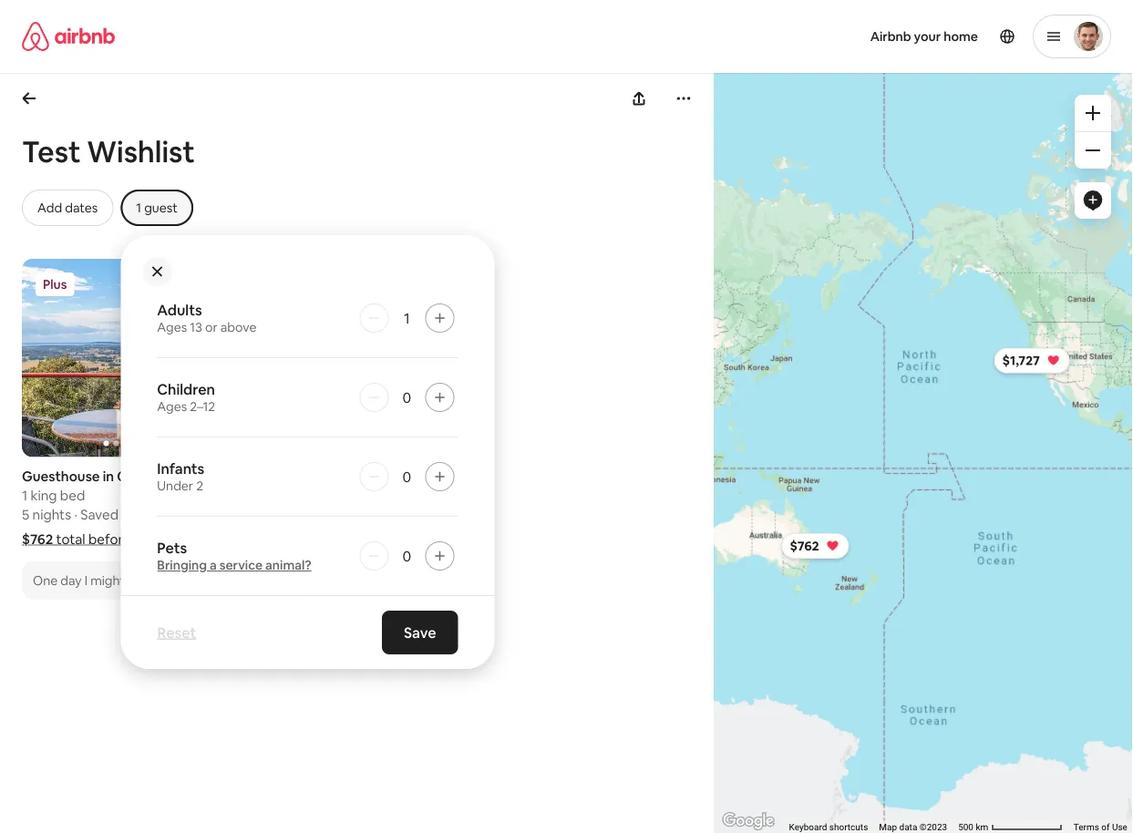 Task type: vqa. For each thing, say whether or not it's contained in the screenshot.


Task type: describe. For each thing, give the bounding box(es) containing it.
add a note button
[[253, 561, 323, 579]]

group for 4.96 (303)
[[22, 259, 231, 457]]

of
[[1102, 822, 1110, 833]]

nights inside 1 king bed 5 nights · saved for nov 13 – 18 $762 total before taxes
[[32, 506, 71, 524]]

0 for infants
[[403, 467, 411, 486]]

4.96
[[167, 468, 195, 486]]

5 nights · saved for jan 26 – 31 total before taxes
[[253, 506, 441, 549]]

day
[[60, 572, 82, 589]]

bringing a service animal? button
[[157, 557, 312, 574]]

add
[[253, 561, 280, 579]]

$762 inside button
[[790, 538, 820, 554]]

add a note
[[253, 561, 323, 579]]

nov
[[143, 506, 168, 524]]

bringing
[[157, 557, 207, 574]]

note
[[293, 561, 323, 579]]

king
[[31, 487, 57, 505]]

or
[[205, 319, 218, 336]]

26
[[399, 506, 415, 524]]

edit button
[[187, 572, 211, 589]]

5 inside 1 king bed 5 nights · saved for nov 13 – 18 $762 total before taxes
[[22, 506, 29, 524]]

0 for pets
[[403, 547, 411, 565]]

might
[[90, 572, 125, 589]]

– inside 1 king bed 5 nights · saved for nov 13 – 18 $762 total before taxes
[[187, 506, 194, 524]]

total before taxes button
[[253, 531, 407, 549]]

5 inside 5 nights · saved for jan 26 – 31 total before taxes
[[253, 506, 260, 524]]

for inside 1 king bed 5 nights · saved for nov 13 – 18 $762 total before taxes
[[122, 506, 140, 524]]

©2023
[[920, 822, 948, 833]]

4.98 out of 5 average rating,  379 reviews image
[[383, 468, 461, 486]]

taxes inside 5 nights · saved for jan 26 – 31 total before taxes
[[373, 531, 407, 549]]

· inside 1 king bed 5 nights · saved for nov 13 – 18 $762 total before taxes
[[74, 506, 77, 524]]

reset
[[157, 623, 196, 642]]

use
[[1113, 822, 1128, 833]]

animal?
[[265, 557, 312, 574]]

1 horizontal spatial a
[[283, 561, 290, 579]]

500 km
[[959, 822, 991, 833]]

test wishlist
[[22, 132, 195, 171]]

ages for adults
[[157, 319, 187, 336]]

ages for children
[[157, 399, 187, 415]]

one
[[33, 572, 58, 589]]

edit
[[187, 572, 211, 589]]

google map
including 2 saved stays. region
[[651, 2, 1134, 834]]

total inside 5 nights · saved for jan 26 – 31 total before taxes
[[295, 531, 324, 549]]

$762 button
[[782, 533, 850, 559]]

13 inside 1 king bed 5 nights · saved for nov 13 – 18 $762 total before taxes
[[171, 506, 184, 524]]

saved inside 1 king bed 5 nights · saved for nov 13 – 18 $762 total before taxes
[[80, 506, 119, 524]]

dialog containing adults
[[121, 235, 495, 669]]

wishlist
[[87, 132, 195, 171]]

data
[[900, 822, 918, 833]]

1 for 1 guest
[[136, 200, 141, 216]]

4.98
[[398, 468, 425, 486]]

$1,727
[[1003, 353, 1040, 369]]

terms of use link
[[1074, 822, 1128, 833]]

children
[[157, 380, 215, 399]]

18
[[197, 506, 211, 524]]



Task type: locate. For each thing, give the bounding box(es) containing it.
under
[[157, 478, 193, 494]]

1 horizontal spatial $762
[[790, 538, 820, 554]]

1 vertical spatial ages
[[157, 399, 187, 415]]

reset button
[[148, 615, 205, 651]]

1 · from the left
[[74, 506, 77, 524]]

save button
[[382, 611, 458, 655]]

1 vertical spatial 1
[[404, 309, 410, 327]]

saved inside 5 nights · saved for jan 26 – 31 total before taxes
[[311, 506, 349, 524]]

keyboard shortcuts button
[[789, 821, 869, 834]]

0 horizontal spatial 13
[[171, 506, 184, 524]]

· up total before taxes button
[[305, 506, 308, 524]]

adults ages 13 or above
[[157, 300, 257, 336]]

4.96 (303)
[[167, 468, 231, 486]]

– left 31
[[418, 506, 424, 524]]

km
[[976, 822, 989, 833]]

1 king bed 5 nights · saved for nov 13 – 18 $762 total before taxes
[[22, 487, 211, 549]]

0 vertical spatial 1
[[136, 200, 141, 216]]

2 group from the left
[[253, 259, 461, 457]]

for inside 5 nights · saved for jan 26 – 31 total before taxes
[[352, 506, 371, 524]]

5
[[22, 506, 29, 524], [253, 506, 260, 524]]

0 horizontal spatial 1
[[22, 487, 28, 505]]

group for 4.98 (379)
[[253, 259, 461, 457]]

0 vertical spatial ages
[[157, 319, 187, 336]]

taxes down "jan"
[[373, 531, 407, 549]]

1 horizontal spatial –
[[418, 506, 424, 524]]

0 horizontal spatial saved
[[80, 506, 119, 524]]

2 total from the left
[[295, 531, 324, 549]]

2 – from the left
[[418, 506, 424, 524]]

1 horizontal spatial nights
[[263, 506, 302, 524]]

zoom out image
[[1086, 143, 1101, 158]]

1 nights from the left
[[32, 506, 71, 524]]

map
[[879, 822, 897, 833]]

one day i might stay here. edit
[[33, 572, 211, 589]]

0 up 4.98
[[403, 388, 411, 407]]

total up day
[[56, 531, 85, 549]]

add a place to the map image
[[1082, 190, 1104, 212]]

1 horizontal spatial 1
[[136, 200, 141, 216]]

map data ©2023
[[879, 822, 948, 833]]

13 inside adults ages 13 or above
[[190, 319, 202, 336]]

0 left "(379)"
[[403, 467, 411, 486]]

1 horizontal spatial taxes
[[373, 531, 407, 549]]

0 horizontal spatial a
[[210, 557, 217, 574]]

– inside 5 nights · saved for jan 26 – 31 total before taxes
[[418, 506, 424, 524]]

2 for from the left
[[352, 506, 371, 524]]

keyboard
[[789, 822, 828, 833]]

1 for 1
[[404, 309, 410, 327]]

1
[[136, 200, 141, 216], [404, 309, 410, 327], [22, 487, 28, 505]]

saved up total before taxes button
[[311, 506, 349, 524]]

a left service
[[210, 557, 217, 574]]

google image
[[719, 810, 779, 834]]

before
[[88, 531, 131, 549], [327, 531, 370, 549]]

taxes
[[134, 531, 168, 549], [373, 531, 407, 549]]

saved down bed on the left bottom
[[80, 506, 119, 524]]

· down bed on the left bottom
[[74, 506, 77, 524]]

terms of use
[[1074, 822, 1128, 833]]

1 inside dialog
[[404, 309, 410, 327]]

1 horizontal spatial 13
[[190, 319, 202, 336]]

test
[[22, 132, 81, 171]]

– left 18
[[187, 506, 194, 524]]

nights
[[32, 506, 71, 524], [263, 506, 302, 524]]

1 5 from the left
[[22, 506, 29, 524]]

adults
[[157, 300, 202, 319]]

a right add
[[283, 561, 290, 579]]

1 horizontal spatial group
[[253, 259, 461, 457]]

2 taxes from the left
[[373, 531, 407, 549]]

·
[[74, 506, 77, 524], [305, 506, 308, 524]]

2 nights from the left
[[263, 506, 302, 524]]

zoom in image
[[1086, 106, 1101, 120]]

ages left 2–12
[[157, 399, 187, 415]]

13 right nov
[[171, 506, 184, 524]]

1 horizontal spatial before
[[327, 531, 370, 549]]

· inside 5 nights · saved for jan 26 – 31 total before taxes
[[305, 506, 308, 524]]

1 horizontal spatial for
[[352, 506, 371, 524]]

0 horizontal spatial taxes
[[134, 531, 168, 549]]

500
[[959, 822, 974, 833]]

nights inside 5 nights · saved for jan 26 – 31 total before taxes
[[263, 506, 302, 524]]

0 for children
[[403, 388, 411, 407]]

2 horizontal spatial 1
[[404, 309, 410, 327]]

group
[[22, 259, 231, 457], [253, 259, 461, 457]]

above
[[220, 319, 257, 336]]

13
[[190, 319, 202, 336], [171, 506, 184, 524]]

0 horizontal spatial ·
[[74, 506, 77, 524]]

keyboard shortcuts
[[789, 822, 869, 833]]

pets
[[157, 538, 187, 557]]

1 guest button
[[121, 190, 193, 226]]

for left nov
[[122, 506, 140, 524]]

guest
[[144, 200, 178, 216]]

1 inside 1 guest dropdown button
[[136, 200, 141, 216]]

ages left or
[[157, 319, 187, 336]]

ages
[[157, 319, 187, 336], [157, 399, 187, 415]]

jan
[[374, 506, 396, 524]]

0 horizontal spatial –
[[187, 506, 194, 524]]

service
[[220, 557, 263, 574]]

2 0 from the top
[[403, 467, 411, 486]]

2 vertical spatial 1
[[22, 487, 28, 505]]

3 0 from the top
[[403, 547, 411, 565]]

before inside 1 king bed 5 nights · saved for nov 13 – 18 $762 total before taxes
[[88, 531, 131, 549]]

ages inside children ages 2–12
[[157, 399, 187, 415]]

1 – from the left
[[187, 506, 194, 524]]

1 taxes from the left
[[134, 531, 168, 549]]

0 horizontal spatial before
[[88, 531, 131, 549]]

4.96 out of 5 average rating,  303 reviews image
[[152, 468, 231, 486]]

dialog
[[121, 235, 495, 669]]

2 before from the left
[[327, 531, 370, 549]]

2 · from the left
[[305, 506, 308, 524]]

1 for 1 king bed 5 nights · saved for nov 13 – 18 $762 total before taxes
[[22, 487, 28, 505]]

(379)
[[428, 468, 461, 486]]

children ages 2–12
[[157, 380, 215, 415]]

31
[[427, 506, 441, 524]]

nights down king
[[32, 506, 71, 524]]

2 saved from the left
[[311, 506, 349, 524]]

13 left or
[[190, 319, 202, 336]]

1 before from the left
[[88, 531, 131, 549]]

pets bringing a service animal?
[[157, 538, 312, 574]]

infants
[[157, 459, 205, 478]]

taxes down nov
[[134, 531, 168, 549]]

0 vertical spatial 13
[[190, 319, 202, 336]]

save
[[404, 623, 436, 642]]

i
[[85, 572, 88, 589]]

1 horizontal spatial total
[[295, 531, 324, 549]]

bed
[[60, 487, 85, 505]]

1 vertical spatial 13
[[171, 506, 184, 524]]

for
[[122, 506, 140, 524], [352, 506, 371, 524]]

(303)
[[198, 468, 231, 486]]

shortcuts
[[830, 822, 869, 833]]

before inside 5 nights · saved for jan 26 – 31 total before taxes
[[327, 531, 370, 549]]

1 ages from the top
[[157, 319, 187, 336]]

2–12
[[190, 399, 215, 415]]

1 group from the left
[[22, 259, 231, 457]]

0
[[403, 388, 411, 407], [403, 467, 411, 486], [403, 547, 411, 565]]

taxes inside 1 king bed 5 nights · saved for nov 13 – 18 $762 total before taxes
[[134, 531, 168, 549]]

infants under 2
[[157, 459, 205, 494]]

a
[[210, 557, 217, 574], [283, 561, 290, 579]]

1 horizontal spatial 5
[[253, 506, 260, 524]]

1 vertical spatial 0
[[403, 467, 411, 486]]

total
[[56, 531, 85, 549], [295, 531, 324, 549]]

0 horizontal spatial group
[[22, 259, 231, 457]]

4.98 (379)
[[398, 468, 461, 486]]

1 horizontal spatial saved
[[311, 506, 349, 524]]

1 total from the left
[[56, 531, 85, 549]]

2 5 from the left
[[253, 506, 260, 524]]

1 saved from the left
[[80, 506, 119, 524]]

nights up animal?
[[263, 506, 302, 524]]

500 km button
[[953, 821, 1069, 834]]

ages inside adults ages 13 or above
[[157, 319, 187, 336]]

0 down 26
[[403, 547, 411, 565]]

$1,727 button
[[995, 348, 1070, 374]]

1 horizontal spatial ·
[[305, 506, 308, 524]]

0 horizontal spatial for
[[122, 506, 140, 524]]

0 horizontal spatial 5
[[22, 506, 29, 524]]

2 ages from the top
[[157, 399, 187, 415]]

0 horizontal spatial total
[[56, 531, 85, 549]]

$762 inside 1 king bed 5 nights · saved for nov 13 – 18 $762 total before taxes
[[22, 531, 53, 549]]

$762
[[22, 531, 53, 549], [790, 538, 820, 554]]

0 vertical spatial 0
[[403, 388, 411, 407]]

total inside 1 king bed 5 nights · saved for nov 13 – 18 $762 total before taxes
[[56, 531, 85, 549]]

1 0 from the top
[[403, 388, 411, 407]]

a inside pets bringing a service animal?
[[210, 557, 217, 574]]

1 for from the left
[[122, 506, 140, 524]]

2
[[196, 478, 203, 494]]

profile element
[[589, 0, 1112, 73]]

saved
[[80, 506, 119, 524], [311, 506, 349, 524]]

–
[[187, 506, 194, 524], [418, 506, 424, 524]]

for left "jan"
[[352, 506, 371, 524]]

1 guest
[[136, 200, 178, 216]]

here.
[[155, 572, 184, 589]]

0 horizontal spatial $762
[[22, 531, 53, 549]]

total up the note in the bottom left of the page
[[295, 531, 324, 549]]

terms
[[1074, 822, 1100, 833]]

stay
[[128, 572, 152, 589]]

2 vertical spatial 0
[[403, 547, 411, 565]]

1 inside 1 king bed 5 nights · saved for nov 13 – 18 $762 total before taxes
[[22, 487, 28, 505]]

0 horizontal spatial nights
[[32, 506, 71, 524]]



